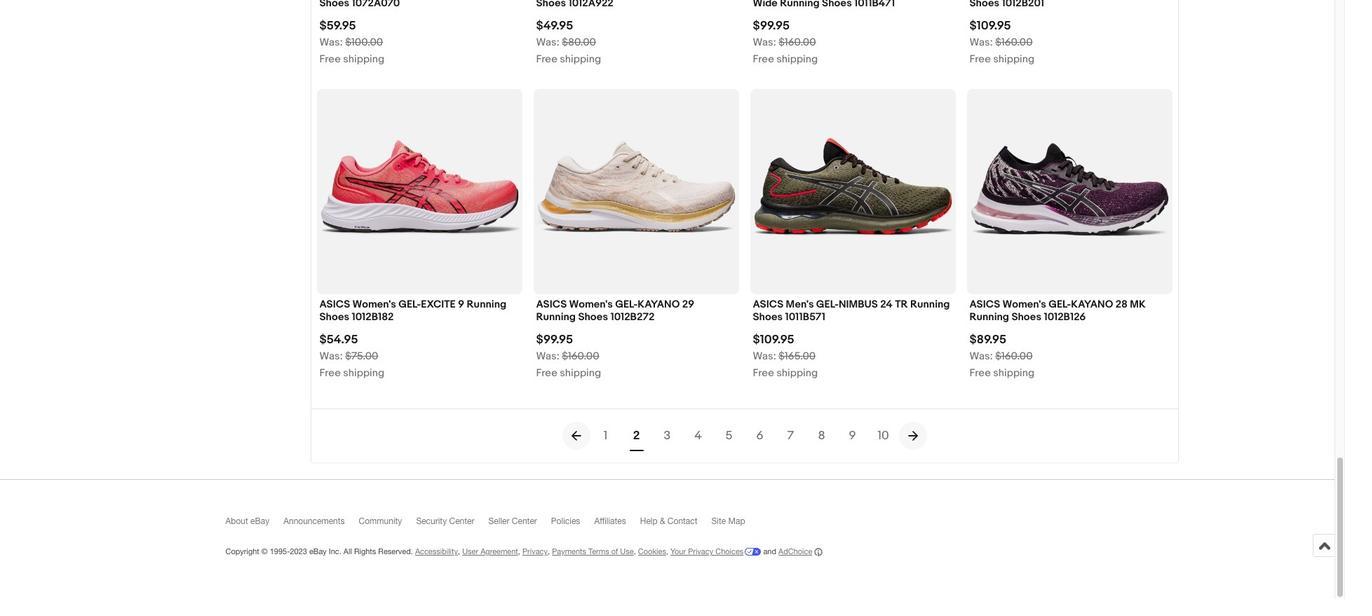 Task type: locate. For each thing, give the bounding box(es) containing it.
women's inside asics women's gel-kayano 29 running shoes 1012b272
[[569, 298, 613, 311]]

use
[[620, 548, 634, 556]]

$160.00
[[779, 36, 816, 49], [995, 36, 1033, 49], [562, 350, 599, 363], [995, 350, 1033, 363]]

center
[[449, 517, 474, 527], [512, 517, 537, 527]]

asics inside asics women's gel-excite 9   running shoes 1012b182
[[319, 298, 350, 311]]

shoes
[[319, 311, 349, 324], [578, 311, 608, 324], [753, 311, 783, 324], [1012, 311, 1042, 324]]

accessibility
[[415, 548, 458, 556]]

3 women's from the left
[[1003, 298, 1046, 311]]

main content
[[145, 0, 1190, 463]]

security center link
[[416, 517, 489, 533]]

1 horizontal spatial women's
[[569, 298, 613, 311]]

$109.95 for $109.95 was: $165.00 free shipping
[[753, 333, 795, 347]]

privacy
[[523, 548, 548, 556], [688, 548, 713, 556]]

kayano left the 28
[[1071, 298, 1113, 311]]

1 , from the left
[[458, 548, 460, 556]]

site map link
[[712, 517, 759, 533]]

gel- left the 28
[[1049, 298, 1071, 311]]

user agreement link
[[462, 548, 518, 556]]

0 horizontal spatial women's
[[353, 298, 396, 311]]

payments
[[552, 548, 586, 556]]

7
[[788, 429, 794, 443]]

1 horizontal spatial privacy
[[688, 548, 713, 556]]

shipping
[[343, 53, 384, 66], [560, 53, 601, 66], [777, 53, 818, 66], [993, 53, 1035, 66], [343, 367, 384, 380], [560, 367, 601, 380], [777, 367, 818, 380], [993, 367, 1035, 380]]

$160.00 inside '$109.95 was: $160.00 free shipping'
[[995, 36, 1033, 49]]

shipping inside $89.95 was: $160.00 free shipping
[[993, 367, 1035, 380]]

28
[[1116, 298, 1128, 311]]

gel- for $99.95
[[615, 298, 638, 311]]

4 link
[[683, 421, 714, 452]]

4 , from the left
[[634, 548, 636, 556]]

4 shoes from the left
[[1012, 311, 1042, 324]]

, left 'your'
[[666, 548, 668, 556]]

1 horizontal spatial kayano
[[1071, 298, 1113, 311]]

4 gel- from the left
[[1049, 298, 1071, 311]]

announcements link
[[283, 517, 359, 533]]

0 horizontal spatial kayano
[[638, 298, 680, 311]]

asics men's gel-nimbus 24 tr   running shoes 1011b571
[[753, 298, 950, 324]]

asics for $109.95
[[753, 298, 784, 311]]

3 shoes from the left
[[753, 311, 783, 324]]

site map
[[712, 517, 745, 527]]

, left privacy link
[[518, 548, 520, 556]]

1 vertical spatial ebay
[[309, 548, 327, 556]]

1 shoes from the left
[[319, 311, 349, 324]]

2 center from the left
[[512, 517, 537, 527]]

9 left the 10 link
[[849, 429, 856, 443]]

women's inside asics women's gel-kayano 28 mk running shoes 1012b126
[[1003, 298, 1046, 311]]

2 link
[[621, 421, 652, 452]]

2 shoes from the left
[[578, 311, 608, 324]]

gel- inside asics women's gel-kayano 28 mk running shoes 1012b126
[[1049, 298, 1071, 311]]

$165.00
[[779, 350, 816, 363]]

choices
[[716, 548, 744, 556]]

center right seller
[[512, 517, 537, 527]]

9 right "excite"
[[458, 298, 465, 311]]

gel- inside asics men's gel-nimbus 24 tr   running shoes 1011b571
[[816, 298, 839, 311]]

1995-
[[270, 548, 290, 556]]

asics inside asics women's gel-kayano 28 mk running shoes 1012b126
[[970, 298, 1000, 311]]

running inside asics men's gel-nimbus 24 tr   running shoes 1011b571
[[910, 298, 950, 311]]

kayano left 29
[[638, 298, 680, 311]]

asics men's gel-nimbus 24 tr   running shoes 1011b571 link
[[753, 298, 953, 328]]

gel- inside asics women's gel-excite 9   running shoes 1012b182
[[399, 298, 421, 311]]

kayano for $99.95
[[638, 298, 680, 311]]

help & contact link
[[640, 517, 712, 533]]

gel- right men's
[[816, 298, 839, 311]]

3 gel- from the left
[[816, 298, 839, 311]]

asics for $89.95
[[970, 298, 1000, 311]]

, left user on the bottom left
[[458, 548, 460, 556]]

0 vertical spatial ebay
[[250, 517, 269, 527]]

1
[[604, 429, 608, 443]]

3 link
[[652, 421, 683, 452]]

8
[[818, 429, 825, 443]]

rights
[[354, 548, 376, 556]]

kayano inside asics women's gel-kayano 28 mk running shoes 1012b126
[[1071, 298, 1113, 311]]

5 link
[[714, 421, 745, 452]]

shipping inside "$59.95 was: $100.00 free shipping"
[[343, 53, 384, 66]]

0 horizontal spatial center
[[449, 517, 474, 527]]

4 asics from the left
[[970, 298, 1000, 311]]

nimbus
[[839, 298, 878, 311]]

$109.95
[[970, 19, 1011, 33], [753, 333, 795, 347]]

, left cookies link
[[634, 548, 636, 556]]

shoes inside asics women's gel-excite 9   running shoes 1012b182
[[319, 311, 349, 324]]

free inside "$54.95 was: $75.00 free shipping"
[[319, 367, 341, 380]]

$54.95 was: $75.00 free shipping
[[319, 333, 384, 380]]

0 vertical spatial 9
[[458, 298, 465, 311]]

accessibility link
[[415, 548, 458, 556]]

1 horizontal spatial 9
[[849, 429, 856, 443]]

1 horizontal spatial $99.95 was: $160.00 free shipping
[[753, 19, 818, 66]]

reserved.
[[378, 548, 413, 556]]

2 gel- from the left
[[615, 298, 638, 311]]

$109.95 inside the $109.95 was: $165.00 free shipping
[[753, 333, 795, 347]]

5
[[726, 429, 733, 443]]

women's
[[353, 298, 396, 311], [569, 298, 613, 311], [1003, 298, 1046, 311]]

running
[[467, 298, 507, 311], [910, 298, 950, 311], [536, 311, 576, 324], [970, 311, 1009, 324]]

9 inside asics women's gel-excite 9   running shoes 1012b182
[[458, 298, 465, 311]]

1 horizontal spatial ebay
[[309, 548, 327, 556]]

1 vertical spatial $99.95 was: $160.00 free shipping
[[536, 333, 601, 380]]

kayano
[[638, 298, 680, 311], [1071, 298, 1113, 311]]

0 vertical spatial $99.95 was: $160.00 free shipping
[[753, 19, 818, 66]]

0 horizontal spatial $99.95 was: $160.00 free shipping
[[536, 333, 601, 380]]

was: inside the $109.95 was: $165.00 free shipping
[[753, 350, 776, 363]]

0 vertical spatial $109.95
[[970, 19, 1011, 33]]

was: inside $49.95 was: $80.00 free shipping
[[536, 36, 560, 49]]

1 asics from the left
[[319, 298, 350, 311]]

1012b126
[[1044, 311, 1086, 324]]

1011b571
[[785, 311, 826, 324]]

$99.95 was: $160.00 free shipping
[[753, 19, 818, 66], [536, 333, 601, 380]]

1 kayano from the left
[[638, 298, 680, 311]]

2 , from the left
[[518, 548, 520, 556]]

map
[[728, 517, 745, 527]]

kayano inside asics women's gel-kayano 29 running shoes 1012b272
[[638, 298, 680, 311]]

shipping inside $49.95 was: $80.00 free shipping
[[560, 53, 601, 66]]

$49.95 was: $80.00 free shipping
[[536, 19, 601, 66]]

women's for $99.95
[[569, 298, 613, 311]]

cookies link
[[638, 548, 666, 556]]

0 horizontal spatial privacy
[[523, 548, 548, 556]]

ebay
[[250, 517, 269, 527], [309, 548, 327, 556]]

shoes up $54.95
[[319, 311, 349, 324]]

ebay right about
[[250, 517, 269, 527]]

2 kayano from the left
[[1071, 298, 1113, 311]]

shoes left 1012b272 on the left bottom
[[578, 311, 608, 324]]

1 vertical spatial $99.95
[[536, 333, 573, 347]]

policies
[[551, 517, 580, 527]]

$109.95 inside '$109.95 was: $160.00 free shipping'
[[970, 19, 1011, 33]]

1 horizontal spatial center
[[512, 517, 537, 527]]

asics women's gel-excite 9   running shoes 1012b182
[[319, 298, 507, 324]]

asics men's gel-nimbus 24 tr   running shoes 1011b571 image
[[750, 89, 956, 294]]

cookies
[[638, 548, 666, 556]]

,
[[458, 548, 460, 556], [518, 548, 520, 556], [548, 548, 550, 556], [634, 548, 636, 556], [666, 548, 668, 556]]

0 horizontal spatial $109.95
[[753, 333, 795, 347]]

seller center link
[[489, 517, 551, 533]]

all
[[344, 548, 352, 556]]

center right security
[[449, 517, 474, 527]]

1 center from the left
[[449, 517, 474, 527]]

2 women's from the left
[[569, 298, 613, 311]]

shoes left men's
[[753, 311, 783, 324]]

was:
[[319, 36, 343, 49], [536, 36, 560, 49], [753, 36, 776, 49], [970, 36, 993, 49], [319, 350, 343, 363], [536, 350, 560, 363], [753, 350, 776, 363], [970, 350, 993, 363]]

gel- right 1012b182
[[399, 298, 421, 311]]

1 gel- from the left
[[399, 298, 421, 311]]

women's inside asics women's gel-excite 9   running shoes 1012b182
[[353, 298, 396, 311]]

center for seller center
[[512, 517, 537, 527]]

1 horizontal spatial $109.95
[[970, 19, 1011, 33]]

gel- for $54.95
[[399, 298, 421, 311]]

0 horizontal spatial 9
[[458, 298, 465, 311]]

0 horizontal spatial $99.95
[[536, 333, 573, 347]]

9
[[458, 298, 465, 311], [849, 429, 856, 443]]

2 asics from the left
[[536, 298, 567, 311]]

asics inside asics men's gel-nimbus 24 tr   running shoes 1011b571
[[753, 298, 784, 311]]

ebay inside "link"
[[250, 517, 269, 527]]

adchoice
[[779, 548, 812, 556]]

shipping inside '$109.95 was: $160.00 free shipping'
[[993, 53, 1035, 66]]

asics inside asics women's gel-kayano 29 running shoes 1012b272
[[536, 298, 567, 311]]

ebay left inc.
[[309, 548, 327, 556]]

asics women's gel-kayano 29 running shoes 1012b272 link
[[536, 298, 736, 328]]

gel- inside asics women's gel-kayano 29 running shoes 1012b272
[[615, 298, 638, 311]]

was: inside '$109.95 was: $160.00 free shipping'
[[970, 36, 993, 49]]

0 vertical spatial $99.95
[[753, 19, 790, 33]]

gel- left 29
[[615, 298, 638, 311]]

women's for $54.95
[[353, 298, 396, 311]]

shoes left 1012b126
[[1012, 311, 1042, 324]]

3 asics from the left
[[753, 298, 784, 311]]

8 link
[[806, 421, 837, 452]]

0 horizontal spatial ebay
[[250, 517, 269, 527]]

1 women's from the left
[[353, 298, 396, 311]]

2 horizontal spatial women's
[[1003, 298, 1046, 311]]

1 vertical spatial $109.95
[[753, 333, 795, 347]]

free
[[319, 53, 341, 66], [536, 53, 558, 66], [753, 53, 774, 66], [970, 53, 991, 66], [319, 367, 341, 380], [536, 367, 558, 380], [753, 367, 774, 380], [970, 367, 991, 380]]

5 , from the left
[[666, 548, 668, 556]]

privacy right 'your'
[[688, 548, 713, 556]]

, left payments
[[548, 548, 550, 556]]

was: inside "$54.95 was: $75.00 free shipping"
[[319, 350, 343, 363]]

privacy down the seller center link
[[523, 548, 548, 556]]



Task type: describe. For each thing, give the bounding box(es) containing it.
$160.00 inside $89.95 was: $160.00 free shipping
[[995, 350, 1033, 363]]

9 link
[[837, 421, 868, 452]]

women's for $89.95
[[1003, 298, 1046, 311]]

security
[[416, 517, 447, 527]]

copyright © 1995-2023 ebay inc. all rights reserved. accessibility , user agreement , privacy , payments terms of use , cookies , your privacy choices
[[225, 548, 744, 556]]

1 link
[[590, 421, 621, 452]]

free inside $89.95 was: $160.00 free shipping
[[970, 367, 991, 380]]

$80.00
[[562, 36, 596, 49]]

agreement
[[481, 548, 518, 556]]

affiliates link
[[594, 517, 640, 533]]

free inside "$59.95 was: $100.00 free shipping"
[[319, 53, 341, 66]]

affiliates
[[594, 517, 626, 527]]

asics for $54.95
[[319, 298, 350, 311]]

help
[[640, 517, 658, 527]]

4
[[695, 429, 702, 443]]

and
[[763, 548, 776, 556]]

payments terms of use link
[[552, 548, 634, 556]]

kayano for $89.95
[[1071, 298, 1113, 311]]

$54.95
[[319, 333, 358, 347]]

$109.95 was: $165.00 free shipping
[[753, 333, 818, 380]]

free inside $49.95 was: $80.00 free shipping
[[536, 53, 558, 66]]

2
[[633, 429, 640, 443]]

2023
[[290, 548, 307, 556]]

7 link
[[775, 421, 806, 452]]

running inside asics women's gel-excite 9   running shoes 1012b182
[[467, 298, 507, 311]]

$109.95 was: $160.00 free shipping
[[970, 19, 1035, 66]]

of
[[611, 548, 618, 556]]

$75.00
[[345, 350, 378, 363]]

your
[[671, 548, 686, 556]]

asics women's gel-kayano 28 mk   running shoes 1012b126 image
[[967, 89, 1172, 294]]

running inside asics women's gel-kayano 29 running shoes 1012b272
[[536, 311, 576, 324]]

3 , from the left
[[548, 548, 550, 556]]

gel- for $89.95
[[1049, 298, 1071, 311]]

site
[[712, 517, 726, 527]]

seller
[[489, 517, 510, 527]]

&
[[660, 517, 665, 527]]

$100.00
[[345, 36, 383, 49]]

asics women's gel-kayano 29   running shoes 1012b272 image
[[533, 89, 739, 294]]

$49.95
[[536, 19, 573, 33]]

security center
[[416, 517, 474, 527]]

6
[[756, 429, 763, 443]]

1 privacy from the left
[[523, 548, 548, 556]]

1012b182
[[352, 311, 394, 324]]

about ebay
[[225, 517, 269, 527]]

main content containing $59.95
[[145, 0, 1190, 463]]

about
[[225, 517, 248, 527]]

shoes inside asics women's gel-kayano 28 mk running shoes 1012b126
[[1012, 311, 1042, 324]]

was: inside $89.95 was: $160.00 free shipping
[[970, 350, 993, 363]]

asics women's gel-excite 9   running shoes 1012b182 link
[[319, 298, 519, 328]]

free inside the $109.95 was: $165.00 free shipping
[[753, 367, 774, 380]]

copyright
[[225, 548, 259, 556]]

1012b272
[[611, 311, 655, 324]]

$109.95 for $109.95 was: $160.00 free shipping
[[970, 19, 1011, 33]]

help & contact
[[640, 517, 698, 527]]

privacy link
[[523, 548, 548, 556]]

©
[[261, 548, 268, 556]]

asics women's gel-kayano 28 mk running shoes 1012b126
[[970, 298, 1146, 324]]

running inside asics women's gel-kayano 28 mk running shoes 1012b126
[[970, 311, 1009, 324]]

24
[[880, 298, 893, 311]]

excite
[[421, 298, 456, 311]]

community
[[359, 517, 402, 527]]

about ebay link
[[225, 517, 283, 533]]

shipping inside the $109.95 was: $165.00 free shipping
[[777, 367, 818, 380]]

free inside '$109.95 was: $160.00 free shipping'
[[970, 53, 991, 66]]

2 privacy from the left
[[688, 548, 713, 556]]

center for security center
[[449, 517, 474, 527]]

gel- for $109.95
[[816, 298, 839, 311]]

asics women's gel-excite 9   running shoes 1012b182 image
[[317, 89, 522, 294]]

$59.95 was: $100.00 free shipping
[[319, 19, 384, 66]]

1 horizontal spatial $99.95
[[753, 19, 790, 33]]

contact
[[668, 517, 698, 527]]

29
[[682, 298, 695, 311]]

shipping inside "$54.95 was: $75.00 free shipping"
[[343, 367, 384, 380]]

$89.95
[[970, 333, 1007, 347]]

10 link
[[868, 421, 899, 452]]

adchoice link
[[779, 548, 823, 557]]

shoes inside asics women's gel-kayano 29 running shoes 1012b272
[[578, 311, 608, 324]]

your privacy choices link
[[671, 548, 761, 556]]

1 vertical spatial 9
[[849, 429, 856, 443]]

6 link
[[745, 421, 775, 452]]

$89.95 was: $160.00 free shipping
[[970, 333, 1035, 380]]

and adchoice
[[761, 548, 812, 556]]

terms
[[589, 548, 609, 556]]

community link
[[359, 517, 416, 533]]

announcements
[[283, 517, 345, 527]]

tr
[[895, 298, 908, 311]]

asics women's gel-kayano 28 mk running shoes 1012b126 link
[[970, 298, 1170, 328]]

asics women's gel-kayano 29 running shoes 1012b272
[[536, 298, 695, 324]]

was: inside "$59.95 was: $100.00 free shipping"
[[319, 36, 343, 49]]

policies link
[[551, 517, 594, 533]]

asics for $99.95
[[536, 298, 567, 311]]

seller center
[[489, 517, 537, 527]]

inc.
[[329, 548, 341, 556]]

mk
[[1130, 298, 1146, 311]]

men's
[[786, 298, 814, 311]]

10
[[878, 429, 889, 443]]

shoes inside asics men's gel-nimbus 24 tr   running shoes 1011b571
[[753, 311, 783, 324]]

user
[[462, 548, 478, 556]]



Task type: vqa. For each thing, say whether or not it's contained in the screenshot.
the left KAYANO
yes



